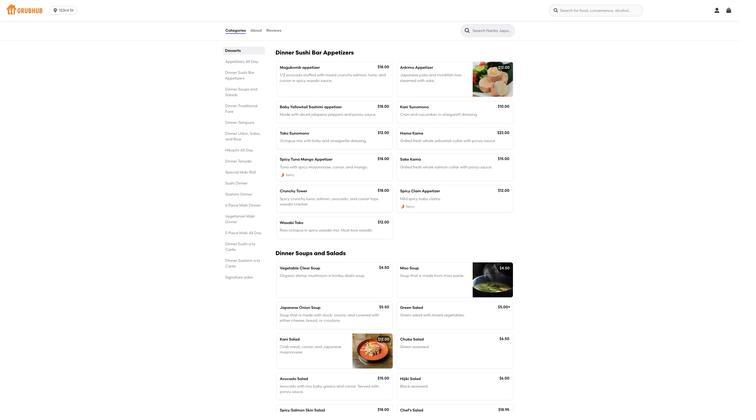 Task type: vqa. For each thing, say whether or not it's contained in the screenshot.


Task type: describe. For each thing, give the bounding box(es) containing it.
sashimi inside dinner sashimi a la carte
[[238, 258, 252, 263]]

spicy crunchy tuna, salmon, avocado, and caviar tops wasabi cracker.
[[280, 197, 379, 207]]

dinner inside the dinner sushi a la carte
[[225, 242, 237, 246]]

soup.
[[356, 273, 366, 278]]

spicy tuna mango appetizer
[[280, 157, 333, 162]]

stock,
[[323, 313, 333, 318]]

dipping
[[322, 28, 336, 32]]

spicy right spicy icon
[[406, 205, 415, 208]]

soup down miso
[[400, 273, 410, 278]]

mix inside avocado with mix baby greens and caviar. served with ponzu sauce.
[[306, 384, 312, 389]]

spicy inside 'fried jumbo shrimp wrapped in shredded potato. served with spicy mayonnaise dipping sauce.'
[[289, 28, 298, 32]]

mayonnaise.
[[280, 350, 303, 355]]

$6.00
[[500, 376, 510, 381]]

crunchy inside '1/2 avocado stuffed with mixed crunchy salmon, tuna, and caviar in spicy wasabi sauce.'
[[338, 73, 352, 77]]

green for green salad
[[400, 305, 412, 310]]

$15.00 for avocado with mix baby greens and caviar. served with ponzu sauce.
[[378, 376, 389, 381]]

ankimo appetizer image
[[473, 62, 513, 97]]

made with sliced jalapeno peppers and ponzu sauce.
[[280, 112, 377, 117]]

in right octopus
[[305, 228, 308, 233]]

appetizers inside dinner sushi bar appetizers
[[225, 76, 245, 81]]

wasabi inside '1/2 avocado stuffed with mixed crunchy salmon, tuna, and caviar in spicy wasabi sauce.'
[[307, 78, 320, 83]]

1 vertical spatial sashimi
[[225, 192, 239, 197]]

japanese for japanese onion soup
[[280, 305, 299, 310]]

spicy for spicy crunchy tuna, salmon, avocado, and caviar tops wasabi cracker.
[[280, 197, 290, 201]]

stuffed
[[304, 73, 316, 77]]

with right the "salad"
[[424, 313, 431, 318]]

black
[[400, 384, 410, 389]]

bread,
[[306, 318, 318, 323]]

grilled for grilled fresh whole yellowtail collar with ponzu sauce.
[[400, 139, 412, 143]]

wasabi.
[[359, 228, 373, 233]]

clams.
[[429, 197, 441, 201]]

ebi lollipop
[[280, 15, 302, 19]]

avocado with mix baby greens and caviar. served with ponzu sauce.
[[280, 384, 379, 394]]

jalapeno
[[311, 112, 328, 117]]

sunomono for and
[[410, 105, 429, 109]]

baby inside avocado with mix baby greens and caviar. served with ponzu sauce.
[[313, 384, 323, 389]]

kani for kani sunomono
[[400, 105, 409, 109]]

onion
[[299, 305, 311, 310]]

dinner sashimi a la carte tab
[[225, 258, 263, 269]]

desserts
[[225, 48, 241, 53]]

onions,
[[334, 313, 347, 318]]

and inside dinner udon, soba, and rice
[[225, 137, 233, 142]]

salad for chuka salad
[[413, 337, 424, 342]]

caviar inside spicy crunchy tuna, salmon, avocado, and caviar tops wasabi cracker.
[[358, 197, 370, 201]]

maki inside vegetarian maki dinner
[[246, 214, 255, 219]]

fare
[[225, 109, 233, 114]]

kirby
[[313, 139, 321, 143]]

piece for 5
[[228, 231, 238, 235]]

meat,
[[290, 345, 301, 349]]

dinner soups and salads tab
[[225, 87, 263, 98]]

1/2
[[280, 73, 285, 77]]

collar for salmon
[[449, 165, 459, 169]]

2 vertical spatial appetizer
[[422, 189, 440, 193]]

vegetarian maki dinner tab
[[225, 214, 263, 225]]

avocado salad
[[280, 377, 308, 381]]

fried jumbo shrimp wrapped in shredded potato. served with spicy mayonnaise dipping sauce.
[[280, 22, 383, 32]]

1 horizontal spatial svg image
[[714, 7, 721, 14]]

from
[[434, 273, 443, 278]]

with up or
[[314, 313, 322, 318]]

kama for hama kama
[[413, 131, 424, 136]]

$5.50
[[380, 305, 389, 309]]

search icon image
[[464, 27, 471, 34]]

cran and cucumber in vinegarett dressing
[[400, 112, 477, 117]]

konbu
[[333, 273, 344, 278]]

dinner
[[225, 258, 237, 263]]

is for onion
[[299, 313, 302, 318]]

1 vertical spatial appetizer
[[315, 157, 333, 162]]

whole for yellowtail
[[423, 139, 434, 143]]

with inside japanese pate and monkfish liver steamed with sake.
[[418, 78, 425, 83]]

main navigation navigation
[[0, 0, 741, 21]]

sushi inside the dinner sushi a la carte
[[238, 242, 248, 246]]

sliced
[[300, 112, 311, 117]]

dinner sushi bar appetizers inside tab
[[225, 70, 255, 81]]

whole for salmon
[[423, 165, 434, 169]]

0 vertical spatial sashimi
[[309, 105, 323, 109]]

dinner up vegetable
[[276, 250, 294, 256]]

soup inside soup that is made with stock, onions, and covered with either cheese, bread, or croutons.
[[280, 313, 289, 318]]

must
[[341, 228, 350, 233]]

maki inside "6 piece maki dinner" 'tab'
[[239, 203, 248, 208]]

dinner down "sashimi dinner" tab
[[249, 203, 261, 208]]

that for soup
[[411, 273, 418, 278]]

vinaigrette
[[330, 139, 350, 143]]

octopus
[[280, 139, 296, 143]]

miso
[[400, 266, 409, 270]]

salmon
[[435, 165, 448, 169]]

mushroom
[[308, 273, 328, 278]]

salad for hijiki salad
[[410, 377, 421, 381]]

is for soup
[[419, 273, 422, 278]]

baby
[[280, 105, 290, 109]]

croutons.
[[324, 318, 341, 323]]

spicy for spicy clam appetizer
[[400, 189, 411, 193]]

octopus mix with kirby and vinaigrette dressing.
[[280, 139, 367, 143]]

2 horizontal spatial svg image
[[726, 7, 733, 14]]

miso soup image
[[473, 262, 513, 297]]

dinner udon, soba, and rice
[[225, 131, 260, 142]]

sashimi dinner tab
[[225, 192, 263, 197]]

chuka salad
[[400, 337, 424, 342]]

caviar.
[[345, 384, 357, 389]]

vegetarian maki dinner
[[225, 214, 255, 224]]

with down yellowtail
[[291, 112, 299, 117]]

green salad with mixed vegetables.
[[400, 313, 465, 318]]

tops
[[371, 197, 379, 201]]

0 horizontal spatial appetizer
[[302, 65, 320, 70]]

sake
[[400, 157, 409, 162]]

baby yellowtail sashimi appetizer
[[280, 105, 342, 109]]

1 horizontal spatial baby
[[419, 197, 429, 201]]

spicy down "spicy tuna mango appetizer"
[[298, 165, 308, 169]]

dressing.
[[351, 139, 367, 143]]

0 horizontal spatial tuna
[[280, 165, 289, 169]]

and inside crab meat, caviar, and japanese mayonnaise.
[[315, 345, 322, 349]]

0 vertical spatial dinner sushi bar appetizers
[[276, 49, 354, 56]]

dinner tempura tab
[[225, 120, 263, 125]]

with down "spicy tuna mango appetizer"
[[290, 165, 298, 169]]

crab
[[280, 345, 289, 349]]

dinner sushi a la carte tab
[[225, 241, 263, 253]]

maki inside special maki roll tab
[[240, 170, 248, 175]]

cracker.
[[294, 202, 309, 207]]

fresh for sake kama
[[413, 165, 422, 169]]

kani for kani salad
[[280, 337, 288, 342]]

in left konbu
[[329, 273, 332, 278]]

salad for green salad
[[413, 305, 423, 310]]

avocado for avocado with mix baby greens and caviar. served with ponzu sauce.
[[280, 384, 296, 389]]

with down avocado salad
[[297, 384, 305, 389]]

kani salad
[[280, 337, 300, 342]]

a for sushi
[[249, 242, 251, 246]]

with inside 'fried jumbo shrimp wrapped in shredded potato. served with spicy mayonnaise dipping sauce.'
[[280, 28, 288, 32]]

la for dinner sashimi a la carte
[[257, 258, 260, 263]]

soba,
[[250, 131, 260, 136]]

monkfish
[[437, 73, 454, 77]]

spicy down clam
[[409, 197, 418, 201]]

1 vertical spatial soups
[[296, 250, 313, 256]]

raw
[[280, 228, 288, 233]]

sashimi dinner
[[225, 192, 252, 197]]

ebi
[[280, 15, 286, 19]]

1 vertical spatial salads
[[327, 250, 346, 256]]

special
[[225, 170, 239, 175]]

and inside dinner soups and salads
[[250, 87, 257, 92]]

sushi up magubomb appetizer
[[296, 49, 311, 56]]

organic shimiji mushroom in konbu dashi soup.
[[280, 273, 366, 278]]

raw octopus in spicy wasabi mix. must love wasabi.
[[280, 228, 373, 233]]

crab meat, caviar, and japanese mayonnaise.
[[280, 345, 342, 355]]

green for green seaweed.
[[400, 345, 412, 349]]

tako sunomono
[[280, 131, 309, 136]]

tuna with spicy mayonnaise, caviar, and mango.
[[280, 165, 368, 169]]

salad for kani salad
[[289, 337, 300, 342]]

rice
[[233, 137, 241, 142]]

japanese inside crab meat, caviar, and japanese mayonnaise.
[[323, 345, 342, 349]]

$22.00
[[498, 130, 510, 135]]

mayonnaise,
[[309, 165, 332, 169]]

dinner traditional fare
[[225, 104, 258, 114]]

sauce. inside avocado with mix baby greens and caviar. served with ponzu sauce.
[[292, 390, 304, 394]]

1 horizontal spatial dinner soups and salads
[[276, 250, 346, 256]]

fresh for hama kama
[[413, 139, 422, 143]]

dinner up magubomb
[[276, 49, 294, 56]]

sunomono for mix
[[290, 131, 309, 136]]

ponzu inside avocado with mix baby greens and caviar. served with ponzu sauce.
[[280, 390, 291, 394]]

spicy for spicy tuna mango appetizer
[[280, 157, 290, 162]]

dinner up "6 piece maki dinner" 'tab'
[[240, 192, 252, 197]]

dinner inside vegetarian maki dinner
[[225, 220, 237, 224]]

tower
[[296, 189, 308, 193]]

made for from
[[423, 273, 434, 278]]

crunchy inside spicy crunchy tuna, salmon, avocado, and caviar tops wasabi cracker.
[[291, 197, 306, 201]]

dinner down special maki roll
[[236, 181, 248, 186]]

with inside '1/2 avocado stuffed with mixed crunchy salmon, tuna, and caviar in spicy wasabi sauce.'
[[317, 73, 325, 77]]

clam
[[411, 189, 421, 193]]

5
[[225, 231, 228, 235]]

roll
[[249, 170, 256, 175]]

yellowtail
[[435, 139, 452, 143]]

categories
[[226, 28, 246, 33]]

hibachi all day tab
[[225, 147, 263, 153]]

collar for yellowtail
[[453, 139, 463, 143]]

shredded
[[337, 22, 355, 27]]

signature
[[225, 275, 243, 280]]

miso
[[444, 273, 453, 278]]

123rd st button
[[49, 6, 79, 15]]

0 horizontal spatial mix
[[297, 139, 303, 143]]

2 vertical spatial wasabi
[[319, 228, 332, 233]]

signature sides
[[225, 275, 253, 280]]

peppers
[[328, 112, 344, 117]]

hibachi all day
[[225, 148, 253, 153]]



Task type: locate. For each thing, give the bounding box(es) containing it.
soup right miso
[[410, 266, 419, 270]]

1 horizontal spatial japanese
[[323, 345, 342, 349]]

1 vertical spatial baby
[[313, 384, 323, 389]]

all for hibachi
[[240, 148, 245, 153]]

sushi down special
[[225, 181, 235, 186]]

svg image
[[554, 8, 559, 13]]

0 vertical spatial day
[[251, 59, 258, 64]]

sashimi down sushi dinner
[[225, 192, 239, 197]]

1 horizontal spatial soups
[[296, 250, 313, 256]]

1 vertical spatial mixed
[[432, 313, 443, 318]]

dinner down appetizers all day
[[225, 70, 237, 75]]

caviar
[[280, 78, 292, 83], [358, 197, 370, 201]]

soup right onion
[[311, 305, 321, 310]]

appetizer up tuna with spicy mayonnaise, caviar, and mango.
[[315, 157, 333, 162]]

appetizers down desserts
[[225, 59, 245, 64]]

0 horizontal spatial crunchy
[[291, 197, 306, 201]]

japanese for japanese pate and monkfish liver steamed with sake.
[[400, 73, 419, 77]]

sauce. inside 'fried jumbo shrimp wrapped in shredded potato. served with spicy mayonnaise dipping sauce.'
[[337, 28, 349, 32]]

$15.00 down $22.00
[[498, 157, 510, 161]]

2 carte from the top
[[225, 264, 236, 269]]

vegetable
[[280, 266, 299, 270]]

1 grilled from the top
[[400, 139, 412, 143]]

crunchy tower
[[280, 189, 308, 193]]

made
[[423, 273, 434, 278], [302, 313, 313, 318]]

0 vertical spatial appetizer
[[415, 65, 434, 70]]

green right $5.50
[[400, 305, 412, 310]]

1 vertical spatial appetizer
[[324, 105, 342, 109]]

miso soup
[[400, 266, 419, 270]]

hama kama
[[400, 131, 424, 136]]

dinner up rice
[[225, 131, 237, 136]]

1 vertical spatial made
[[302, 313, 313, 318]]

in inside '1/2 avocado stuffed with mixed crunchy salmon, tuna, and caviar in spicy wasabi sauce.'
[[292, 78, 296, 83]]

green salad
[[400, 305, 423, 310]]

crunchy
[[280, 189, 296, 193]]

0 vertical spatial kani
[[400, 105, 409, 109]]

2 vertical spatial japanese
[[323, 345, 342, 349]]

caviar, inside crab meat, caviar, and japanese mayonnaise.
[[302, 345, 314, 349]]

spicy down the crunchy
[[280, 197, 290, 201]]

ponzu for made with sliced jalapeno peppers and ponzu sauce.
[[353, 112, 364, 117]]

2 vertical spatial all
[[249, 231, 253, 235]]

1 vertical spatial $15.00
[[378, 376, 389, 381]]

green
[[400, 305, 412, 310], [400, 313, 412, 318], [400, 345, 412, 349]]

bar inside dinner sushi bar appetizers
[[249, 70, 255, 75]]

appetizer
[[302, 65, 320, 70], [324, 105, 342, 109]]

dinner inside dinner soups and salads
[[225, 87, 237, 92]]

japanese up steamed
[[400, 73, 419, 77]]

salads up fare
[[225, 93, 238, 97]]

mix.
[[333, 228, 340, 233]]

1 vertical spatial dinner sushi bar appetizers
[[225, 70, 255, 81]]

0 horizontal spatial tuna,
[[306, 197, 316, 201]]

kama right "hama"
[[413, 131, 424, 136]]

a inside dinner sashimi a la carte
[[253, 258, 256, 263]]

Search Narita Japanese Cuisine search field
[[472, 28, 514, 33]]

0 vertical spatial bar
[[312, 49, 322, 56]]

$18.00 for kani
[[378, 104, 389, 109]]

tuna, inside spicy crunchy tuna, salmon, avocado, and caviar tops wasabi cracker.
[[306, 197, 316, 201]]

0 vertical spatial salmon,
[[353, 73, 368, 77]]

dinner down the vegetarian
[[225, 220, 237, 224]]

is inside soup that is made with stock, onions, and covered with either cheese, bread, or croutons.
[[299, 313, 302, 318]]

appetizer up pate
[[415, 65, 434, 70]]

4 $18.00 from the top
[[378, 188, 389, 193]]

mix down avocado salad
[[306, 384, 312, 389]]

avocado inside avocado with mix baby greens and caviar. served with ponzu sauce.
[[280, 384, 296, 389]]

0 vertical spatial a
[[249, 242, 251, 246]]

sushi down appetizers all day
[[238, 70, 248, 75]]

sushi dinner tab
[[225, 181, 263, 186]]

salmon,
[[353, 73, 368, 77], [317, 197, 331, 201]]

vegetable clear soup
[[280, 266, 320, 270]]

mixed inside '1/2 avocado stuffed with mixed crunchy salmon, tuna, and caviar in spicy wasabi sauce.'
[[326, 73, 337, 77]]

wasabi
[[280, 221, 294, 225]]

seaweed. down hijiki salad
[[411, 384, 429, 389]]

wasabi left mix.
[[319, 228, 332, 233]]

special maki roll tab
[[225, 170, 263, 175]]

avocado down mayonnaise.
[[280, 377, 297, 381]]

that for onion
[[290, 313, 298, 318]]

all for appetizers
[[246, 59, 250, 64]]

1 vertical spatial day
[[246, 148, 253, 153]]

1 vertical spatial collar
[[449, 165, 459, 169]]

collar
[[453, 139, 463, 143], [449, 165, 459, 169]]

0 vertical spatial collar
[[453, 139, 463, 143]]

dinner down fare
[[225, 120, 237, 125]]

in
[[333, 22, 337, 27], [292, 78, 296, 83], [438, 112, 442, 117], [305, 228, 308, 233], [329, 273, 332, 278]]

appetizers
[[323, 49, 354, 56], [225, 59, 245, 64], [225, 76, 245, 81]]

1 horizontal spatial tuna,
[[368, 73, 378, 77]]

dressing
[[462, 112, 477, 117]]

dinner traditional fare tab
[[225, 103, 263, 114]]

made
[[280, 112, 291, 117]]

1 vertical spatial piece
[[228, 231, 238, 235]]

appetizers all day tab
[[225, 59, 263, 64]]

that inside soup that is made with stock, onions, and covered with either cheese, bread, or croutons.
[[290, 313, 298, 318]]

2 vertical spatial appetizers
[[225, 76, 245, 81]]

0 horizontal spatial that
[[290, 313, 298, 318]]

1 vertical spatial wasabi
[[280, 202, 293, 207]]

1 horizontal spatial sunomono
[[410, 105, 429, 109]]

1 vertical spatial salmon,
[[317, 197, 331, 201]]

mixed right the stuffed
[[326, 73, 337, 77]]

soups inside dinner soups and salads
[[238, 87, 249, 92]]

0 vertical spatial appetizer
[[302, 65, 320, 70]]

japanese down croutons. in the bottom of the page
[[323, 345, 342, 349]]

1 horizontal spatial crunchy
[[338, 73, 352, 77]]

in up dipping
[[333, 22, 337, 27]]

steamed
[[400, 78, 417, 83]]

chuka
[[400, 337, 412, 342]]

dinner sushi bar appetizers down appetizers all day
[[225, 70, 255, 81]]

caviar down 1/2
[[280, 78, 292, 83]]

2 fresh from the top
[[413, 165, 422, 169]]

sauce.
[[337, 28, 349, 32], [321, 78, 333, 83], [365, 112, 377, 117], [484, 139, 496, 143], [481, 165, 493, 169], [292, 390, 304, 394]]

paste.
[[453, 273, 465, 278]]

kama
[[413, 131, 424, 136], [410, 157, 421, 162]]

special maki roll
[[225, 170, 256, 175]]

1 avocado from the top
[[280, 377, 297, 381]]

0 vertical spatial piece
[[228, 203, 238, 208]]

piece inside 5 piece maki all day tab
[[228, 231, 238, 235]]

in inside 'fried jumbo shrimp wrapped in shredded potato. served with spicy mayonnaise dipping sauce.'
[[333, 22, 337, 27]]

avocado
[[280, 377, 297, 381], [280, 384, 296, 389]]

soups down dinner sushi bar appetizers tab in the left of the page
[[238, 87, 249, 92]]

1 horizontal spatial tuna
[[291, 157, 300, 162]]

1 vertical spatial japanese
[[280, 305, 299, 310]]

5 piece maki all day tab
[[225, 230, 263, 236]]

all right hibachi
[[240, 148, 245, 153]]

1 horizontal spatial bar
[[312, 49, 322, 56]]

0 vertical spatial la
[[252, 242, 255, 246]]

caviar inside '1/2 avocado stuffed with mixed crunchy salmon, tuna, and caviar in spicy wasabi sauce.'
[[280, 78, 292, 83]]

1 vertical spatial tuna
[[280, 165, 289, 169]]

served for caviar.
[[358, 384, 371, 389]]

2 vertical spatial green
[[400, 345, 412, 349]]

tuna left the 'mango'
[[291, 157, 300, 162]]

and inside '1/2 avocado stuffed with mixed crunchy salmon, tuna, and caviar in spicy wasabi sauce.'
[[379, 73, 386, 77]]

served inside 'fried jumbo shrimp wrapped in shredded potato. served with spicy mayonnaise dipping sauce.'
[[370, 22, 383, 27]]

with right caviar.
[[371, 384, 379, 389]]

0 vertical spatial sunomono
[[410, 105, 429, 109]]

kani sunomono
[[400, 105, 429, 109]]

la for dinner sushi a la carte
[[252, 242, 255, 246]]

in left the vinegarett
[[438, 112, 442, 117]]

1 vertical spatial sunomono
[[290, 131, 309, 136]]

bar down appetizers all day tab
[[249, 70, 255, 75]]

in down avocado
[[292, 78, 296, 83]]

appetizer up peppers
[[324, 105, 342, 109]]

0 horizontal spatial dinner sushi bar appetizers
[[225, 70, 255, 81]]

carte inside the dinner sushi a la carte
[[225, 247, 236, 252]]

liver
[[455, 73, 462, 77]]

spicy down jumbo
[[289, 28, 298, 32]]

sake.
[[426, 78, 435, 83]]

1 vertical spatial la
[[257, 258, 260, 263]]

0 vertical spatial mixed
[[326, 73, 337, 77]]

sake kama
[[400, 157, 421, 162]]

magubomb appetizer
[[280, 65, 320, 70]]

spicy
[[289, 28, 298, 32], [297, 78, 306, 83], [298, 165, 308, 169], [409, 197, 418, 201], [309, 228, 318, 233]]

day for appetizers all day
[[251, 59, 258, 64]]

dinner inside dinner traditional fare
[[225, 104, 237, 108]]

sauce. inside '1/2 avocado stuffed with mixed crunchy salmon, tuna, and caviar in spicy wasabi sauce.'
[[321, 78, 333, 83]]

wasabi down the crunchy
[[280, 202, 293, 207]]

1 green from the top
[[400, 305, 412, 310]]

0 vertical spatial whole
[[423, 139, 434, 143]]

1 vertical spatial dinner soups and salads
[[276, 250, 346, 256]]

2 vertical spatial sashimi
[[238, 258, 252, 263]]

0 vertical spatial dinner soups and salads
[[225, 87, 257, 97]]

piece for 6
[[228, 203, 238, 208]]

0 vertical spatial salads
[[225, 93, 238, 97]]

maki
[[240, 170, 248, 175], [239, 203, 248, 208], [246, 214, 255, 219], [239, 231, 248, 235]]

japanese up either
[[280, 305, 299, 310]]

Search for food, convenience, alcohol... search field
[[550, 5, 644, 16]]

and inside soup that is made with stock, onions, and covered with either cheese, bread, or croutons.
[[348, 313, 355, 318]]

appetizer up the stuffed
[[302, 65, 320, 70]]

made for with
[[302, 313, 313, 318]]

svg image
[[714, 7, 721, 14], [726, 7, 733, 14], [53, 8, 58, 13]]

avocado,
[[332, 197, 349, 201]]

ankimo
[[400, 65, 415, 70]]

collar right salmon at the right top of page
[[449, 165, 459, 169]]

2 grilled from the top
[[400, 165, 412, 169]]

1 piece from the top
[[228, 203, 238, 208]]

la inside dinner sashimi a la carte
[[257, 258, 260, 263]]

a inside the dinner sushi a la carte
[[249, 242, 251, 246]]

served right 'potato.'
[[370, 22, 383, 27]]

green seaweed.
[[400, 345, 430, 349]]

hama
[[400, 131, 412, 136]]

0 horizontal spatial soups
[[238, 87, 249, 92]]

dinner inside dinner udon, soba, and rice
[[225, 131, 237, 136]]

sashimi up 'jalapeno'
[[309, 105, 323, 109]]

$15.00 for grilled fresh whole salmon collar with ponzu sauce.
[[498, 157, 510, 161]]

piece inside "6 piece maki dinner" 'tab'
[[228, 203, 238, 208]]

spicy right spicy image at the top of the page
[[286, 173, 294, 177]]

green down green salad
[[400, 313, 412, 318]]

whole left yellowtail
[[423, 139, 434, 143]]

reviews button
[[266, 21, 282, 40]]

$18.00 for sake
[[378, 157, 389, 161]]

3 green from the top
[[400, 345, 412, 349]]

a down 5 piece maki all day tab
[[249, 242, 251, 246]]

bar up magubomb appetizer
[[312, 49, 322, 56]]

octopus
[[289, 228, 304, 233]]

soups up clear
[[296, 250, 313, 256]]

spicy right octopus
[[309, 228, 318, 233]]

japanese onion soup
[[280, 305, 321, 310]]

collar right yellowtail
[[453, 139, 463, 143]]

1 $18.00 from the top
[[378, 65, 389, 69]]

dinner soups and salads inside tab
[[225, 87, 257, 97]]

dinner inside dinner sushi bar appetizers
[[225, 70, 237, 75]]

0 horizontal spatial tako
[[280, 131, 289, 136]]

appetizers up dinner soups and salads tab on the left top of the page
[[225, 76, 245, 81]]

1 horizontal spatial salads
[[327, 250, 346, 256]]

1 vertical spatial whole
[[423, 165, 434, 169]]

signature sides tab
[[225, 275, 263, 280]]

$15.00
[[498, 157, 510, 161], [378, 376, 389, 381]]

soups
[[238, 87, 249, 92], [296, 250, 313, 256]]

1 vertical spatial caviar,
[[302, 345, 314, 349]]

ankimo appetizer
[[400, 65, 434, 70]]

vegetables.
[[444, 313, 465, 318]]

sashimi down dinner sushi a la carte tab
[[238, 258, 252, 263]]

soup up mushroom
[[311, 266, 320, 270]]

1 vertical spatial all
[[240, 148, 245, 153]]

0 vertical spatial avocado
[[280, 377, 297, 381]]

carte for dinner sashimi a la carte
[[225, 264, 236, 269]]

desserts tab
[[225, 48, 263, 53]]

served inside avocado with mix baby greens and caviar. served with ponzu sauce.
[[358, 384, 371, 389]]

1 horizontal spatial caviar
[[358, 197, 370, 201]]

all inside tab
[[249, 231, 253, 235]]

avocado for avocado salad
[[280, 377, 297, 381]]

avocado down avocado salad
[[280, 384, 296, 389]]

1 vertical spatial carte
[[225, 264, 236, 269]]

with down $5.50
[[372, 313, 380, 318]]

1 fresh from the top
[[413, 139, 422, 143]]

0 horizontal spatial dinner soups and salads
[[225, 87, 257, 97]]

wasabi down the stuffed
[[307, 78, 320, 83]]

salads down mix.
[[327, 250, 346, 256]]

grilled down sake
[[400, 165, 412, 169]]

is down miso soup
[[419, 273, 422, 278]]

carte down 'dinner' on the left
[[225, 264, 236, 269]]

appetizers inside appetizers all day tab
[[225, 59, 245, 64]]

green for green salad with mixed vegetables.
[[400, 313, 412, 318]]

with
[[280, 28, 288, 32], [317, 73, 325, 77], [418, 78, 425, 83], [291, 112, 299, 117], [304, 139, 312, 143], [464, 139, 471, 143], [290, 165, 298, 169], [460, 165, 468, 169], [314, 313, 322, 318], [372, 313, 380, 318], [424, 313, 431, 318], [297, 384, 305, 389], [371, 384, 379, 389]]

0 horizontal spatial sunomono
[[290, 131, 309, 136]]

dinner sushi bar appetizers up magubomb appetizer
[[276, 49, 354, 56]]

0 horizontal spatial la
[[252, 242, 255, 246]]

or
[[319, 318, 323, 323]]

salad
[[413, 313, 423, 318]]

1 vertical spatial kani
[[280, 337, 288, 342]]

greens
[[323, 384, 336, 389]]

2 $18.00 from the top
[[378, 104, 389, 109]]

2 whole from the top
[[423, 165, 434, 169]]

$6.50
[[500, 337, 510, 341]]

la inside the dinner sushi a la carte
[[252, 242, 255, 246]]

dinner sushi a la carte
[[225, 242, 255, 252]]

grilled for grilled fresh whole salmon collar with ponzu sauce.
[[400, 165, 412, 169]]

0 vertical spatial caviar,
[[333, 165, 345, 169]]

soup up either
[[280, 313, 289, 318]]

and inside japanese pate and monkfish liver steamed with sake.
[[429, 73, 436, 77]]

0 vertical spatial caviar
[[280, 78, 292, 83]]

spicy inside spicy crunchy tuna, salmon, avocado, and caviar tops wasabi cracker.
[[280, 197, 290, 201]]

appetizers down dipping
[[323, 49, 354, 56]]

1 horizontal spatial is
[[419, 273, 422, 278]]

with right yellowtail
[[464, 139, 471, 143]]

with left kirby
[[304, 139, 312, 143]]

0 vertical spatial kama
[[413, 131, 424, 136]]

dinner soups and salads up 'traditional' on the left of page
[[225, 87, 257, 97]]

1 vertical spatial tako
[[295, 221, 304, 225]]

+
[[508, 305, 511, 309]]

spicy image
[[400, 204, 405, 209]]

yellowtail
[[290, 105, 308, 109]]

wasabi tako
[[280, 221, 304, 225]]

dinner teriyaki
[[225, 159, 252, 164]]

tuna, inside '1/2 avocado stuffed with mixed crunchy salmon, tuna, and caviar in spicy wasabi sauce.'
[[368, 73, 378, 77]]

fresh
[[413, 139, 422, 143], [413, 165, 422, 169]]

maki down "sashimi dinner" tab
[[239, 203, 248, 208]]

0 horizontal spatial salads
[[225, 93, 238, 97]]

1 horizontal spatial $4.50
[[500, 266, 510, 270]]

$5.00
[[498, 305, 508, 309]]

japanese
[[400, 73, 419, 77], [280, 305, 299, 310], [323, 345, 342, 349]]

made inside soup that is made with stock, onions, and covered with either cheese, bread, or croutons.
[[302, 313, 313, 318]]

and inside spicy crunchy tuna, salmon, avocado, and caviar tops wasabi cracker.
[[350, 197, 357, 201]]

tuna,
[[368, 73, 378, 77], [306, 197, 316, 201]]

1 horizontal spatial made
[[423, 273, 434, 278]]

is
[[419, 273, 422, 278], [299, 313, 302, 318]]

1 vertical spatial caviar
[[358, 197, 370, 201]]

st
[[70, 8, 74, 13]]

served
[[370, 22, 383, 27], [358, 384, 371, 389]]

1 vertical spatial avocado
[[280, 384, 296, 389]]

salads inside dinner soups and salads
[[225, 93, 238, 97]]

kama for sake kama
[[410, 157, 421, 162]]

2 green from the top
[[400, 313, 412, 318]]

shimiji
[[296, 273, 307, 278]]

dinner soups and salads up clear
[[276, 250, 346, 256]]

dinner udon, soba, and rice tab
[[225, 131, 263, 142]]

seaweed. for chuka salad
[[413, 345, 430, 349]]

spicy inside '1/2 avocado stuffed with mixed crunchy salmon, tuna, and caviar in spicy wasabi sauce.'
[[297, 78, 306, 83]]

day down the vegetarian maki dinner tab
[[254, 231, 262, 235]]

mix down tako sunomono
[[297, 139, 303, 143]]

dinner teriyaki tab
[[225, 159, 263, 164]]

0 horizontal spatial svg image
[[53, 8, 58, 13]]

a for sashimi
[[253, 258, 256, 263]]

ponzu for grilled fresh whole salmon collar with ponzu sauce.
[[469, 165, 480, 169]]

1 vertical spatial tuna,
[[306, 197, 316, 201]]

day for hibachi all day
[[246, 148, 253, 153]]

a down dinner sushi a la carte tab
[[253, 258, 256, 263]]

salmon, inside '1/2 avocado stuffed with mixed crunchy salmon, tuna, and caviar in spicy wasabi sauce.'
[[353, 73, 368, 77]]

2 avocado from the top
[[280, 384, 296, 389]]

japanese inside japanese pate and monkfish liver steamed with sake.
[[400, 73, 419, 77]]

1 horizontal spatial mixed
[[432, 313, 443, 318]]

0 vertical spatial tako
[[280, 131, 289, 136]]

1 carte from the top
[[225, 247, 236, 252]]

0 vertical spatial is
[[419, 273, 422, 278]]

0 vertical spatial appetizers
[[323, 49, 354, 56]]

made left from
[[423, 273, 434, 278]]

vegetarian
[[225, 214, 245, 219]]

maki left the roll
[[240, 170, 248, 175]]

with right salmon at the right top of page
[[460, 165, 468, 169]]

maki down "6 piece maki dinner" 'tab'
[[246, 214, 255, 219]]

0 vertical spatial made
[[423, 273, 434, 278]]

1 horizontal spatial appetizer
[[324, 105, 342, 109]]

appetizer up clams.
[[422, 189, 440, 193]]

grilled
[[400, 139, 412, 143], [400, 165, 412, 169]]

that up the cheese,
[[290, 313, 298, 318]]

seaweed. for hijiki salad
[[411, 384, 429, 389]]

0 vertical spatial that
[[411, 273, 418, 278]]

piece right 6
[[228, 203, 238, 208]]

la down dinner sushi a la carte tab
[[257, 258, 260, 263]]

1 vertical spatial appetizers
[[225, 59, 245, 64]]

dinner sushi bar appetizers tab
[[225, 70, 263, 81]]

wasabi inside spicy crunchy tuna, salmon, avocado, and caviar tops wasabi cracker.
[[280, 202, 293, 207]]

dinner up fare
[[225, 104, 237, 108]]

1 vertical spatial kama
[[410, 157, 421, 162]]

2 piece from the top
[[228, 231, 238, 235]]

svg image inside the 123rd st button
[[53, 8, 58, 13]]

maki inside 5 piece maki all day tab
[[239, 231, 248, 235]]

1 vertical spatial grilled
[[400, 165, 412, 169]]

day inside tab
[[254, 231, 262, 235]]

0 horizontal spatial $4.50
[[379, 265, 389, 270]]

carte inside dinner sashimi a la carte
[[225, 264, 236, 269]]

1 whole from the top
[[423, 139, 434, 143]]

carte for dinner sushi a la carte
[[225, 247, 236, 252]]

0 vertical spatial wasabi
[[307, 78, 320, 83]]

0 vertical spatial tuna
[[291, 157, 300, 162]]

spicy image
[[280, 173, 285, 177]]

a
[[249, 242, 251, 246], [253, 258, 256, 263]]

ponzu for grilled fresh whole yellowtail collar with ponzu sauce.
[[472, 139, 483, 143]]

1 horizontal spatial caviar,
[[333, 165, 345, 169]]

dinner up special
[[225, 159, 237, 164]]

with down fried
[[280, 28, 288, 32]]

and inside avocado with mix baby greens and caviar. served with ponzu sauce.
[[337, 384, 344, 389]]

$15.00 left the hijiki
[[378, 376, 389, 381]]

0 horizontal spatial salmon,
[[317, 197, 331, 201]]

mild spicy baby clams.
[[400, 197, 441, 201]]

sushi dinner
[[225, 181, 248, 186]]

day up teriyaki
[[246, 148, 253, 153]]

dinner down dinner sushi bar appetizers tab in the left of the page
[[225, 87, 237, 92]]

123rd st
[[59, 8, 74, 13]]

1 horizontal spatial tako
[[295, 221, 304, 225]]

0 vertical spatial green
[[400, 305, 412, 310]]

kani salad image
[[353, 334, 393, 368]]

sushi inside dinner sushi bar appetizers
[[238, 70, 248, 75]]

crunchy
[[338, 73, 352, 77], [291, 197, 306, 201]]

salad for avocado salad
[[298, 377, 308, 381]]

1 vertical spatial a
[[253, 258, 256, 263]]

fresh down sake kama
[[413, 165, 422, 169]]

salmon, inside spicy crunchy tuna, salmon, avocado, and caviar tops wasabi cracker.
[[317, 197, 331, 201]]

$10.00
[[498, 104, 510, 109]]

1 horizontal spatial salmon,
[[353, 73, 368, 77]]

$18.00 for ankimo
[[378, 65, 389, 69]]

hijiki salad
[[400, 377, 421, 381]]

6 piece maki dinner
[[225, 203, 261, 208]]

3 $18.00 from the top
[[378, 157, 389, 161]]

0 horizontal spatial bar
[[249, 70, 255, 75]]

6 piece maki dinner tab
[[225, 203, 263, 208]]

hijiki
[[400, 377, 409, 381]]

served for potato.
[[370, 22, 383, 27]]

caviar, right meat, on the left bottom
[[302, 345, 314, 349]]

piece right 5
[[228, 231, 238, 235]]

and
[[379, 73, 386, 77], [429, 73, 436, 77], [250, 87, 257, 92], [344, 112, 352, 117], [410, 112, 418, 117], [225, 137, 233, 142], [322, 139, 329, 143], [346, 165, 353, 169], [350, 197, 357, 201], [314, 250, 325, 256], [348, 313, 355, 318], [315, 345, 322, 349], [337, 384, 344, 389]]

seaweed.
[[413, 345, 430, 349], [411, 384, 429, 389]]

0 vertical spatial mix
[[297, 139, 303, 143]]

udon,
[[238, 131, 249, 136]]

day
[[251, 59, 258, 64], [246, 148, 253, 153], [254, 231, 262, 235]]



